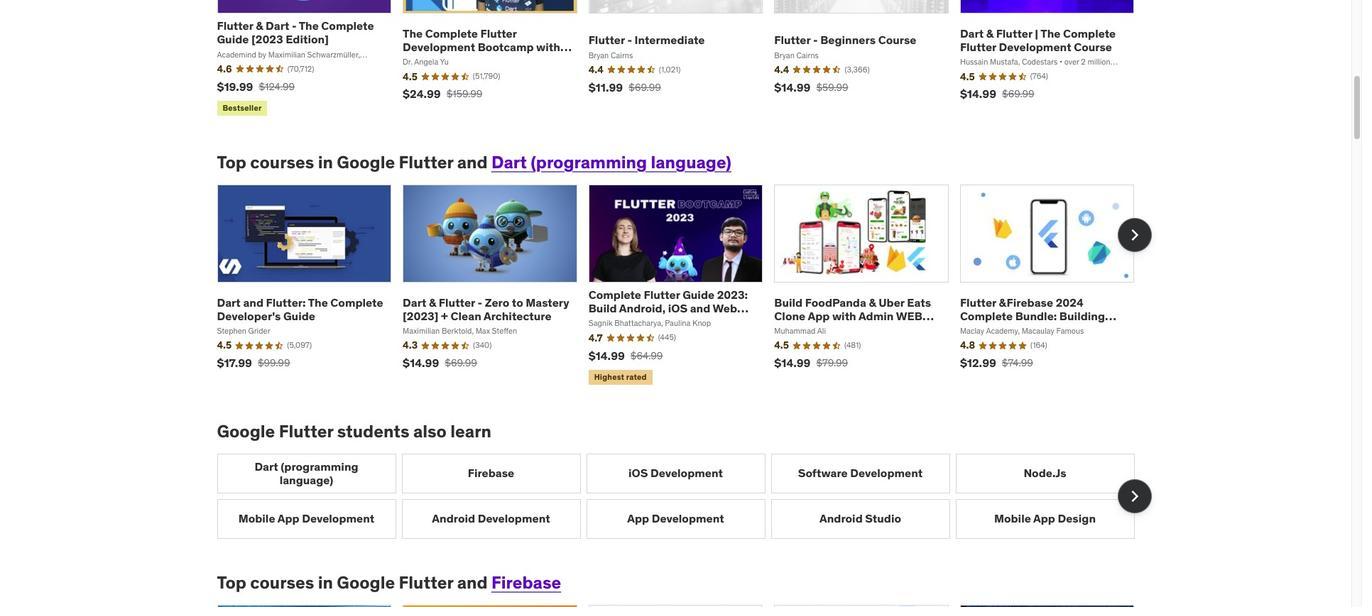 Task type: vqa. For each thing, say whether or not it's contained in the screenshot.
the leftmost language)
yes



Task type: describe. For each thing, give the bounding box(es) containing it.
google for top courses in google flutter and dart (programming language)
[[337, 151, 395, 173]]

flutter - beginners course
[[774, 33, 917, 47]]

& for development
[[986, 26, 994, 40]]

&firebase
[[999, 295, 1053, 309]]

guide for the complete flutter development bootcamp with dart
[[217, 32, 249, 46]]

intermediate
[[635, 33, 705, 47]]

uber
[[879, 295, 905, 309]]

software
[[798, 466, 848, 480]]

mobile for mobile app development
[[238, 512, 275, 526]]

mobile app design link
[[956, 499, 1135, 539]]

build foodpanda & uber eats clone app with admin web portal link
[[774, 295, 934, 337]]

flutter &firebase 2024 complete bundle: building mobile apps
[[960, 295, 1105, 337]]

development inside the complete flutter development bootcamp with dart
[[403, 40, 475, 54]]

top for top courses in google flutter and dart (programming language)
[[217, 151, 246, 173]]

1 vertical spatial firebase
[[491, 572, 561, 594]]

complete inside the flutter & dart - the complete guide [2023 edition]
[[321, 19, 374, 33]]

studio
[[865, 512, 901, 526]]

- left 'intermediate'
[[627, 33, 632, 47]]

android for android development
[[432, 512, 475, 526]]

complete flutter guide 2023: build android, ios and web apps
[[589, 288, 748, 329]]

to
[[512, 295, 523, 309]]

the inside the complete flutter development bootcamp with dart
[[403, 26, 423, 40]]

the complete flutter development bootcamp with dart
[[403, 26, 560, 68]]

design
[[1058, 512, 1096, 526]]

1 horizontal spatial (programming
[[531, 151, 647, 173]]

flutter - intermediate
[[589, 33, 705, 47]]

mastery
[[526, 295, 569, 309]]

dart inside the flutter & dart - the complete guide [2023 edition]
[[266, 19, 289, 33]]

1 vertical spatial google
[[217, 420, 275, 442]]

0 horizontal spatial course
[[878, 33, 917, 47]]

admin
[[859, 309, 894, 323]]

next image
[[1123, 224, 1146, 247]]

android development link
[[402, 499, 581, 539]]

complete inside complete flutter guide 2023: build android, ios and web apps
[[589, 288, 641, 302]]

dart & flutter | the complete flutter development course
[[960, 26, 1116, 54]]

apps
[[999, 322, 1027, 337]]

portal
[[774, 322, 807, 337]]

node.js
[[1024, 466, 1067, 480]]

apps
[[589, 315, 615, 329]]

node.js link
[[956, 454, 1135, 494]]

dart & flutter | the complete flutter development course link
[[960, 26, 1116, 54]]

complete inside dart & flutter | the complete flutter development course
[[1063, 26, 1116, 40]]

complete inside the complete flutter development bootcamp with dart
[[425, 26, 478, 40]]

courses for top courses in google flutter and firebase
[[250, 572, 314, 594]]

with inside build foodpanda & uber eats clone app with admin web portal
[[832, 309, 856, 323]]

|
[[1035, 26, 1039, 40]]

app down "dart (programming language)"
[[278, 512, 300, 526]]

top courses in google flutter and dart (programming language)
[[217, 151, 732, 173]]

the inside the flutter & dart - the complete guide [2023 edition]
[[299, 19, 319, 33]]

0 vertical spatial firebase link
[[402, 454, 581, 494]]

1 vertical spatial firebase link
[[491, 572, 561, 594]]

mobile app design
[[994, 512, 1096, 526]]

google for top courses in google flutter and firebase
[[337, 572, 395, 594]]

with inside the complete flutter development bootcamp with dart
[[536, 40, 560, 54]]

google flutter students also learn
[[217, 420, 492, 442]]

flutter & dart - the complete guide [2023 edition]
[[217, 19, 374, 46]]

also
[[413, 420, 447, 442]]

app development
[[627, 512, 724, 526]]

flutter inside the dart & flutter - zero to mastery [2023] + clean architecture
[[439, 295, 475, 309]]

1 horizontal spatial language)
[[651, 151, 732, 173]]

flutter inside the flutter & dart - the complete guide [2023 edition]
[[217, 19, 253, 33]]

courses for top courses in google flutter and dart (programming language)
[[250, 151, 314, 173]]

[2023
[[251, 32, 283, 46]]

app inside build foodpanda & uber eats clone app with admin web portal
[[808, 309, 830, 323]]

- inside the dart & flutter - zero to mastery [2023] + clean architecture
[[478, 295, 482, 309]]

dart and flutter: the complete developer's guide link
[[217, 295, 383, 323]]

flutter - intermediate link
[[589, 33, 705, 47]]

top for top courses in google flutter and firebase
[[217, 572, 246, 594]]

learn
[[451, 420, 492, 442]]

android development
[[432, 512, 550, 526]]

language) inside "dart (programming language)"
[[280, 473, 333, 487]]

beginners
[[821, 33, 876, 47]]

web
[[713, 301, 737, 315]]

flutter - beginners course link
[[774, 33, 917, 47]]

complete inside flutter &firebase 2024 complete bundle: building mobile apps
[[960, 309, 1013, 323]]

android for android studio
[[820, 512, 863, 526]]

and inside dart and flutter: the complete developer's guide
[[243, 295, 264, 309]]

zero
[[485, 295, 509, 309]]



Task type: locate. For each thing, give the bounding box(es) containing it.
android studio link
[[771, 499, 950, 539]]

mobile down "dart (programming language)"
[[238, 512, 275, 526]]

firebase
[[468, 466, 514, 480], [491, 572, 561, 594]]

edition]
[[286, 32, 329, 46]]

guide right developer's in the bottom of the page
[[283, 309, 315, 323]]

mobile
[[960, 322, 997, 337], [238, 512, 275, 526], [994, 512, 1031, 526]]

course right beginners
[[878, 33, 917, 47]]

with left admin
[[832, 309, 856, 323]]

language)
[[651, 151, 732, 173], [280, 473, 333, 487]]

firebase inside carousel element
[[468, 466, 514, 480]]

carousel element
[[217, 185, 1152, 388], [217, 454, 1152, 539]]

& left the uber
[[869, 295, 876, 309]]

& for [2023]
[[429, 295, 436, 309]]

2024
[[1056, 295, 1084, 309]]

dart inside "dart (programming language)"
[[255, 459, 278, 473]]

software development link
[[771, 454, 950, 494]]

android inside android development link
[[432, 512, 475, 526]]

- left zero
[[478, 295, 482, 309]]

top
[[217, 151, 246, 173], [217, 572, 246, 594]]

app development link
[[586, 499, 765, 539]]

carousel element containing complete flutter guide 2023: build android, ios and web apps
[[217, 185, 1152, 388]]

building
[[1060, 309, 1105, 323]]

foodpanda
[[805, 295, 866, 309]]

android inside the android studio link
[[820, 512, 863, 526]]

0 vertical spatial (programming
[[531, 151, 647, 173]]

dart inside dart & flutter | the complete flutter development course
[[960, 26, 984, 40]]

0 horizontal spatial android
[[432, 512, 475, 526]]

1 horizontal spatial course
[[1074, 40, 1112, 54]]

ios right android,
[[668, 301, 688, 315]]

android studio
[[820, 512, 901, 526]]

0 vertical spatial language)
[[651, 151, 732, 173]]

0 horizontal spatial ios
[[629, 466, 648, 480]]

0 vertical spatial carousel element
[[217, 185, 1152, 388]]

dart (programming language) link
[[491, 151, 732, 173], [217, 454, 396, 494]]

build up portal on the bottom right
[[774, 295, 803, 309]]

dart inside the dart & flutter - zero to mastery [2023] + clean architecture
[[403, 295, 426, 309]]

ios inside complete flutter guide 2023: build android, ios and web apps
[[668, 301, 688, 315]]

0 vertical spatial guide
[[217, 32, 249, 46]]

with right bootcamp
[[536, 40, 560, 54]]

1 courses from the top
[[250, 151, 314, 173]]

-
[[292, 19, 297, 33], [627, 33, 632, 47], [813, 33, 818, 47], [478, 295, 482, 309]]

0 vertical spatial google
[[337, 151, 395, 173]]

mobile app development
[[238, 512, 375, 526]]

0 vertical spatial dart (programming language) link
[[491, 151, 732, 173]]

1 vertical spatial carousel element
[[217, 454, 1152, 539]]

in for top courses in google flutter and firebase
[[318, 572, 333, 594]]

build foodpanda & uber eats clone app with admin web portal
[[774, 295, 931, 337]]

2 in from the top
[[318, 572, 333, 594]]

android,
[[619, 301, 666, 315]]

app
[[808, 309, 830, 323], [278, 512, 300, 526], [627, 512, 649, 526], [1033, 512, 1055, 526]]

architecture
[[484, 309, 552, 323]]

1 vertical spatial with
[[832, 309, 856, 323]]

1 vertical spatial top
[[217, 572, 246, 594]]

flutter
[[217, 19, 253, 33], [481, 26, 517, 40], [996, 26, 1033, 40], [589, 33, 625, 47], [774, 33, 811, 47], [960, 40, 997, 54], [399, 151, 453, 173], [644, 288, 680, 302], [439, 295, 475, 309], [960, 295, 997, 309], [279, 420, 333, 442], [399, 572, 453, 594]]

build left android,
[[589, 301, 617, 315]]

guide left 2023:
[[683, 288, 715, 302]]

students
[[337, 420, 410, 442]]

1 vertical spatial language)
[[280, 473, 333, 487]]

2 vertical spatial google
[[337, 572, 395, 594]]

app right clone
[[808, 309, 830, 323]]

flutter inside the complete flutter development bootcamp with dart
[[481, 26, 517, 40]]

top courses in google flutter and firebase
[[217, 572, 561, 594]]

in
[[318, 151, 333, 173], [318, 572, 333, 594]]

the complete flutter development bootcamp with dart link
[[403, 26, 572, 68]]

flutter inside flutter &firebase 2024 complete bundle: building mobile apps
[[960, 295, 997, 309]]

the inside dart and flutter: the complete developer's guide
[[308, 295, 328, 309]]

1 vertical spatial in
[[318, 572, 333, 594]]

& inside build foodpanda & uber eats clone app with admin web portal
[[869, 295, 876, 309]]

1 android from the left
[[432, 512, 475, 526]]

course
[[878, 33, 917, 47], [1074, 40, 1112, 54]]

guide
[[217, 32, 249, 46], [683, 288, 715, 302], [283, 309, 315, 323]]

carousel element for and
[[217, 185, 1152, 388]]

the inside dart & flutter | the complete flutter development course
[[1041, 26, 1061, 40]]

ios
[[668, 301, 688, 315], [629, 466, 648, 480]]

carousel element containing dart (programming language)
[[217, 454, 1152, 539]]

& left |
[[986, 26, 994, 40]]

flutter:
[[266, 295, 306, 309]]

ios up app development at the bottom of page
[[629, 466, 648, 480]]

build
[[774, 295, 803, 309], [589, 301, 617, 315]]

guide inside complete flutter guide 2023: build android, ios and web apps
[[683, 288, 715, 302]]

with
[[536, 40, 560, 54], [832, 309, 856, 323]]

& left +
[[429, 295, 436, 309]]

& inside the dart & flutter - zero to mastery [2023] + clean architecture
[[429, 295, 436, 309]]

dart (programming language)
[[255, 459, 358, 487]]

ios development
[[629, 466, 723, 480]]

1 vertical spatial dart (programming language) link
[[217, 454, 396, 494]]

[2023]
[[403, 309, 439, 323]]

2023:
[[717, 288, 748, 302]]

android
[[432, 512, 475, 526], [820, 512, 863, 526]]

2 android from the left
[[820, 512, 863, 526]]

guide left [2023
[[217, 32, 249, 46]]

eats
[[907, 295, 931, 309]]

carousel element for google flutter students also learn
[[217, 454, 1152, 539]]

0 horizontal spatial language)
[[280, 473, 333, 487]]

(programming
[[531, 151, 647, 173], [281, 459, 358, 473]]

app down ios development link
[[627, 512, 649, 526]]

2 courses from the top
[[250, 572, 314, 594]]

mobile for mobile app design
[[994, 512, 1031, 526]]

& left edition]
[[256, 19, 263, 33]]

clean
[[451, 309, 481, 323]]

0 vertical spatial firebase
[[468, 466, 514, 480]]

- left beginners
[[813, 33, 818, 47]]

course right |
[[1074, 40, 1112, 54]]

- inside the flutter & dart - the complete guide [2023 edition]
[[292, 19, 297, 33]]

firebase link
[[402, 454, 581, 494], [491, 572, 561, 594]]

in for top courses in google flutter and dart (programming language)
[[318, 151, 333, 173]]

1 in from the top
[[318, 151, 333, 173]]

dart inside the complete flutter development bootcamp with dart
[[403, 53, 426, 68]]

1 vertical spatial guide
[[683, 288, 715, 302]]

0 vertical spatial top
[[217, 151, 246, 173]]

complete flutter guide 2023: build android, ios and web apps link
[[589, 288, 749, 329]]

0 horizontal spatial (programming
[[281, 459, 358, 473]]

1 vertical spatial (programming
[[281, 459, 358, 473]]

google
[[337, 151, 395, 173], [217, 420, 275, 442], [337, 572, 395, 594]]

1 vertical spatial ios
[[629, 466, 648, 480]]

2 vertical spatial guide
[[283, 309, 315, 323]]

course inside dart & flutter | the complete flutter development course
[[1074, 40, 1112, 54]]

dart
[[266, 19, 289, 33], [960, 26, 984, 40], [403, 53, 426, 68], [491, 151, 527, 173], [217, 295, 241, 309], [403, 295, 426, 309], [255, 459, 278, 473]]

web
[[896, 309, 923, 323]]

0 vertical spatial ios
[[668, 301, 688, 315]]

next image
[[1123, 485, 1146, 508]]

dart & flutter - zero to mastery [2023] + clean architecture link
[[403, 295, 569, 323]]

bootcamp
[[478, 40, 534, 54]]

1 horizontal spatial android
[[820, 512, 863, 526]]

guide inside the flutter & dart - the complete guide [2023 edition]
[[217, 32, 249, 46]]

0 horizontal spatial guide
[[217, 32, 249, 46]]

- right [2023
[[292, 19, 297, 33]]

0 vertical spatial with
[[536, 40, 560, 54]]

and
[[457, 151, 488, 173], [243, 295, 264, 309], [690, 301, 711, 315], [457, 572, 488, 594]]

1 horizontal spatial ios
[[668, 301, 688, 315]]

flutter inside complete flutter guide 2023: build android, ios and web apps
[[644, 288, 680, 302]]

1 horizontal spatial build
[[774, 295, 803, 309]]

2 carousel element from the top
[[217, 454, 1152, 539]]

dart and flutter: the complete developer's guide
[[217, 295, 383, 323]]

mobile inside flutter &firebase 2024 complete bundle: building mobile apps
[[960, 322, 997, 337]]

development
[[403, 40, 475, 54], [999, 40, 1072, 54], [651, 466, 723, 480], [850, 466, 923, 480], [302, 512, 375, 526], [478, 512, 550, 526], [652, 512, 724, 526]]

ios development link
[[586, 454, 765, 494]]

1 carousel element from the top
[[217, 185, 1152, 388]]

(programming inside "dart (programming language)"
[[281, 459, 358, 473]]

developer's
[[217, 309, 281, 323]]

guide for dart & flutter - zero to mastery [2023] + clean architecture
[[283, 309, 315, 323]]

2 top from the top
[[217, 572, 246, 594]]

app left design
[[1033, 512, 1055, 526]]

1 vertical spatial courses
[[250, 572, 314, 594]]

2 horizontal spatial guide
[[683, 288, 715, 302]]

the
[[299, 19, 319, 33], [403, 26, 423, 40], [1041, 26, 1061, 40], [308, 295, 328, 309]]

& inside the flutter & dart - the complete guide [2023 edition]
[[256, 19, 263, 33]]

1 horizontal spatial dart (programming language) link
[[491, 151, 732, 173]]

& inside dart & flutter | the complete flutter development course
[[986, 26, 994, 40]]

development inside dart & flutter | the complete flutter development course
[[999, 40, 1072, 54]]

build inside complete flutter guide 2023: build android, ios and web apps
[[589, 301, 617, 315]]

+
[[441, 309, 448, 323]]

software development
[[798, 466, 923, 480]]

complete
[[321, 19, 374, 33], [425, 26, 478, 40], [1063, 26, 1116, 40], [589, 288, 641, 302], [331, 295, 383, 309], [960, 309, 1013, 323]]

courses
[[250, 151, 314, 173], [250, 572, 314, 594]]

& for [2023
[[256, 19, 263, 33]]

mobile down node.js link
[[994, 512, 1031, 526]]

0 horizontal spatial dart (programming language) link
[[217, 454, 396, 494]]

1 horizontal spatial with
[[832, 309, 856, 323]]

guide inside dart and flutter: the complete developer's guide
[[283, 309, 315, 323]]

0 horizontal spatial build
[[589, 301, 617, 315]]

flutter &firebase 2024 complete bundle: building mobile apps link
[[960, 295, 1117, 337]]

build inside build foodpanda & uber eats clone app with admin web portal
[[774, 295, 803, 309]]

0 vertical spatial courses
[[250, 151, 314, 173]]

0 horizontal spatial with
[[536, 40, 560, 54]]

1 horizontal spatial guide
[[283, 309, 315, 323]]

flutter & dart - the complete guide [2023 edition] link
[[217, 19, 374, 46]]

mobile left apps
[[960, 322, 997, 337]]

0 vertical spatial in
[[318, 151, 333, 173]]

&
[[256, 19, 263, 33], [986, 26, 994, 40], [429, 295, 436, 309], [869, 295, 876, 309]]

dart inside dart and flutter: the complete developer's guide
[[217, 295, 241, 309]]

dart & flutter - zero to mastery [2023] + clean architecture
[[403, 295, 569, 323]]

1 top from the top
[[217, 151, 246, 173]]

and inside complete flutter guide 2023: build android, ios and web apps
[[690, 301, 711, 315]]

complete inside dart and flutter: the complete developer's guide
[[331, 295, 383, 309]]

clone
[[774, 309, 806, 323]]

bundle:
[[1015, 309, 1057, 323]]

mobile app development link
[[217, 499, 396, 539]]



